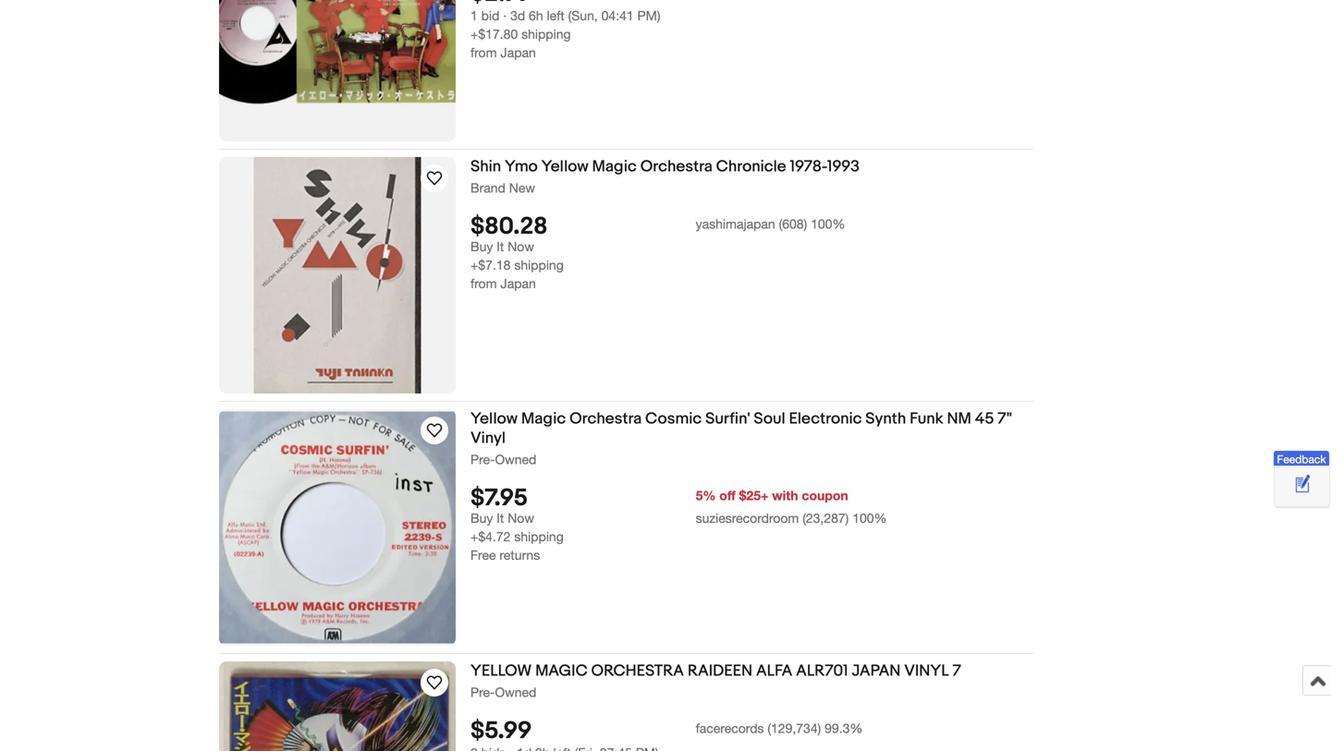 Task type: vqa. For each thing, say whether or not it's contained in the screenshot.
bottommost Buy
yes



Task type: locate. For each thing, give the bounding box(es) containing it.
yellow inside yellow magic orchestra cosmic surfin' soul electronic synth funk nm 45 7" vinyl pre-owned
[[471, 410, 518, 429]]

yellow
[[541, 157, 589, 177], [471, 410, 518, 429]]

shipping
[[522, 27, 571, 42], [514, 258, 564, 273], [514, 530, 564, 545]]

100% for yashimajapan (608) 100% buy it now +$7.18 shipping from japan
[[811, 217, 846, 232]]

6h
[[529, 8, 543, 23]]

owned
[[495, 452, 537, 467], [495, 685, 537, 700]]

2 buy from the top
[[471, 511, 493, 526]]

buy up +$4.72
[[471, 511, 493, 526]]

off
[[720, 488, 736, 504]]

japan down +$17.80 on the top
[[501, 45, 536, 60]]

2 pre- from the top
[[471, 685, 495, 700]]

facerecords
[[696, 721, 764, 737]]

1 vertical spatial japan
[[501, 276, 536, 291]]

yellow right ymo
[[541, 157, 589, 177]]

free
[[471, 548, 496, 563]]

shin
[[471, 157, 501, 177]]

1 vertical spatial buy
[[471, 511, 493, 526]]

1 now from the top
[[508, 239, 534, 254]]

0 vertical spatial from
[[471, 45, 497, 60]]

1 it from the top
[[497, 239, 504, 254]]

now inside '5% off $25+ with coupon buy it now'
[[508, 511, 534, 526]]

100%
[[811, 217, 846, 232], [853, 511, 887, 526]]

bid
[[481, 8, 500, 23]]

1 vertical spatial yellow
[[471, 410, 518, 429]]

(608)
[[779, 217, 807, 232]]

yellow
[[471, 662, 532, 681]]

100% inside suziesrecordroom (23,287) 100% +$4.72 shipping free returns
[[853, 511, 887, 526]]

+$7.18
[[471, 258, 511, 273]]

yellow magic orchestra raideen alfa alr701 japan vinyl 7 pre-owned
[[471, 662, 961, 700]]

now up +$4.72
[[508, 511, 534, 526]]

1
[[471, 8, 478, 23]]

owned down 'vinyl'
[[495, 452, 537, 467]]

shin ymo yellow magic orchestra chronicle 1978-1993 link
[[471, 157, 1034, 180]]

1 vertical spatial magic
[[521, 410, 566, 429]]

(129,734)
[[768, 721, 821, 737]]

$25+
[[739, 488, 769, 504]]

from down +$17.80 on the top
[[471, 45, 497, 60]]

it up +$7.18
[[497, 239, 504, 254]]

0 vertical spatial yellow
[[541, 157, 589, 177]]

buy
[[471, 239, 493, 254], [471, 511, 493, 526]]

5%
[[696, 488, 716, 504]]

0 vertical spatial 100%
[[811, 217, 846, 232]]

2 from from the top
[[471, 276, 497, 291]]

shipping right +$7.18
[[514, 258, 564, 273]]

1 buy from the top
[[471, 239, 493, 254]]

new
[[509, 180, 535, 196]]

from down +$7.18
[[471, 276, 497, 291]]

now
[[508, 239, 534, 254], [508, 511, 534, 526]]

from
[[471, 45, 497, 60], [471, 276, 497, 291]]

1 vertical spatial pre-
[[471, 685, 495, 700]]

$80.28
[[471, 213, 548, 242]]

shipping down left at the top left of page
[[522, 27, 571, 42]]

1 vertical spatial owned
[[495, 685, 537, 700]]

0 vertical spatial owned
[[495, 452, 537, 467]]

1978-
[[790, 157, 827, 177]]

japan inside yashimajapan (608) 100% buy it now +$7.18 shipping from japan
[[501, 276, 536, 291]]

0 vertical spatial japan
[[501, 45, 536, 60]]

orchestra inside yellow magic orchestra cosmic surfin' soul electronic synth funk nm 45 7" vinyl pre-owned
[[570, 410, 642, 429]]

japan
[[501, 45, 536, 60], [501, 276, 536, 291]]

yashimajapan (608) 100% buy it now +$7.18 shipping from japan
[[471, 217, 846, 291]]

yellow right watch yellow magic orchestra cosmic surfin' soul electronic synth funk nm 45 7" vinyl icon
[[471, 410, 518, 429]]

watch yellow magic orchestra raideen alfa alr701 japan vinyl 7 image
[[423, 672, 446, 694]]

2 vertical spatial shipping
[[514, 530, 564, 545]]

orchestra
[[640, 157, 713, 177], [570, 410, 642, 429]]

·
[[503, 8, 507, 23]]

1 vertical spatial 100%
[[853, 511, 887, 526]]

yellow magic orchestra raideen alfa alr701 japan vinyl 7 image
[[219, 662, 456, 752]]

0 horizontal spatial magic
[[521, 410, 566, 429]]

now up +$7.18
[[508, 239, 534, 254]]

orchestra left cosmic
[[570, 410, 642, 429]]

1 vertical spatial now
[[508, 511, 534, 526]]

japan inside 1 bid · 3d 6h left (sun, 04:41 pm) +$17.80 shipping from japan
[[501, 45, 536, 60]]

vinyl
[[904, 662, 949, 681]]

funk
[[910, 410, 944, 429]]

2 owned from the top
[[495, 685, 537, 700]]

100% inside yashimajapan (608) 100% buy it now +$7.18 shipping from japan
[[811, 217, 846, 232]]

coupon
[[802, 488, 849, 504]]

0 vertical spatial magic
[[592, 157, 637, 177]]

$5.99
[[471, 718, 532, 746]]

1 vertical spatial orchestra
[[570, 410, 642, 429]]

owned down "yellow"
[[495, 685, 537, 700]]

0 horizontal spatial 100%
[[811, 217, 846, 232]]

0 vertical spatial it
[[497, 239, 504, 254]]

99.3%
[[825, 721, 863, 737]]

watch yellow magic orchestra cosmic surfin' soul electronic synth funk nm 45 7" vinyl image
[[423, 420, 446, 442]]

1 pre- from the top
[[471, 452, 495, 467]]

with
[[772, 488, 798, 504]]

0 vertical spatial orchestra
[[640, 157, 713, 177]]

0 vertical spatial shipping
[[522, 27, 571, 42]]

magic
[[592, 157, 637, 177], [521, 410, 566, 429]]

vinyl
[[471, 429, 506, 448]]

1 owned from the top
[[495, 452, 537, 467]]

1 vertical spatial it
[[497, 511, 504, 526]]

buy up +$7.18
[[471, 239, 493, 254]]

pre- inside the 'yellow magic orchestra raideen alfa alr701 japan vinyl 7 pre-owned'
[[471, 685, 495, 700]]

2 it from the top
[[497, 511, 504, 526]]

1993
[[827, 157, 860, 177]]

1 japan from the top
[[501, 45, 536, 60]]

watch shin ymo yellow magic orchestra chronicle 1978-1993 image
[[423, 167, 446, 190]]

1 horizontal spatial magic
[[592, 157, 637, 177]]

it up +$4.72
[[497, 511, 504, 526]]

$7.95
[[471, 485, 528, 513]]

0 vertical spatial now
[[508, 239, 534, 254]]

100% right (23,287)
[[853, 511, 887, 526]]

pre- inside yellow magic orchestra cosmic surfin' soul electronic synth funk nm 45 7" vinyl pre-owned
[[471, 452, 495, 467]]

100% right (608)
[[811, 217, 846, 232]]

0 vertical spatial pre-
[[471, 452, 495, 467]]

japan down +$7.18
[[501, 276, 536, 291]]

3d
[[510, 8, 525, 23]]

yellow magic orchestra raideen alfa alr701 japan vinyl 7 link
[[471, 662, 1034, 685]]

from inside 1 bid · 3d 6h left (sun, 04:41 pm) +$17.80 shipping from japan
[[471, 45, 497, 60]]

shipping up returns
[[514, 530, 564, 545]]

2 now from the top
[[508, 511, 534, 526]]

pre- down 'vinyl'
[[471, 452, 495, 467]]

brand
[[471, 180, 506, 196]]

1 vertical spatial shipping
[[514, 258, 564, 273]]

it
[[497, 239, 504, 254], [497, 511, 504, 526]]

owned inside yellow magic orchestra cosmic surfin' soul electronic synth funk nm 45 7" vinyl pre-owned
[[495, 452, 537, 467]]

2 japan from the top
[[501, 276, 536, 291]]

+$17.80
[[471, 27, 518, 42]]

yellow magic orchestra - technopolis / solid state survivor | 7" japan alr-1016 image
[[219, 0, 456, 107]]

0 vertical spatial buy
[[471, 239, 493, 254]]

1 bid · 3d 6h left (sun, 04:41 pm) +$17.80 shipping from japan
[[471, 8, 661, 60]]

1 from from the top
[[471, 45, 497, 60]]

yellow magic orchestra raideen alfa alr701 japan vinyl 7 heading
[[471, 662, 961, 681]]

1 vertical spatial from
[[471, 276, 497, 291]]

orchestra left chronicle
[[640, 157, 713, 177]]

pre-
[[471, 452, 495, 467], [471, 685, 495, 700]]

0 horizontal spatial yellow
[[471, 410, 518, 429]]

buy inside '5% off $25+ with coupon buy it now'
[[471, 511, 493, 526]]

nm
[[947, 410, 972, 429]]

1 horizontal spatial yellow
[[541, 157, 589, 177]]

soul
[[754, 410, 786, 429]]

1 horizontal spatial 100%
[[853, 511, 887, 526]]

pre- down "yellow"
[[471, 685, 495, 700]]



Task type: describe. For each thing, give the bounding box(es) containing it.
feedback
[[1277, 453, 1326, 466]]

cosmic
[[645, 410, 702, 429]]

owned inside the 'yellow magic orchestra raideen alfa alr701 japan vinyl 7 pre-owned'
[[495, 685, 537, 700]]

yellow magic orchestra cosmic surfin' soul electronic synth funk nm 45 7" vinyl link
[[471, 410, 1034, 452]]

yellow magic orchestra cosmic surfin' soul electronic synth funk nm 45 7" vinyl image
[[219, 412, 456, 644]]

yellow magic orchestra cosmic surfin' soul electronic synth funk nm 45 7" vinyl heading
[[471, 410, 1012, 448]]

left
[[547, 8, 565, 23]]

shin ymo yellow magic orchestra chronicle 1978-1993 heading
[[471, 157, 860, 177]]

100% for suziesrecordroom (23,287) 100% +$4.72 shipping free returns
[[853, 511, 887, 526]]

04:41
[[602, 8, 634, 23]]

buy inside yashimajapan (608) 100% buy it now +$7.18 shipping from japan
[[471, 239, 493, 254]]

shin ymo yellow magic orchestra chronicle 1978-1993 brand new
[[471, 157, 860, 196]]

it inside '5% off $25+ with coupon buy it now'
[[497, 511, 504, 526]]

yellow inside shin ymo yellow magic orchestra chronicle 1978-1993 brand new
[[541, 157, 589, 177]]

shipping inside suziesrecordroom (23,287) 100% +$4.72 shipping free returns
[[514, 530, 564, 545]]

7
[[953, 662, 961, 681]]

shipping inside yashimajapan (608) 100% buy it now +$7.18 shipping from japan
[[514, 258, 564, 273]]

from inside yashimajapan (608) 100% buy it now +$7.18 shipping from japan
[[471, 276, 497, 291]]

suziesrecordroom (23,287) 100% +$4.72 shipping free returns
[[471, 511, 887, 563]]

yashimajapan
[[696, 217, 775, 232]]

magic inside shin ymo yellow magic orchestra chronicle 1978-1993 brand new
[[592, 157, 637, 177]]

magic inside yellow magic orchestra cosmic surfin' soul electronic synth funk nm 45 7" vinyl pre-owned
[[521, 410, 566, 429]]

raideen
[[688, 662, 753, 681]]

yellow magic orchestra cosmic surfin' soul electronic synth funk nm 45 7" vinyl pre-owned
[[471, 410, 1012, 467]]

japan
[[852, 662, 901, 681]]

facerecords (129,734) 99.3%
[[696, 721, 863, 737]]

+$4.72
[[471, 530, 511, 545]]

alfa
[[756, 662, 793, 681]]

electronic
[[789, 410, 862, 429]]

(23,287)
[[803, 511, 849, 526]]

alr701
[[796, 662, 848, 681]]

ymo
[[505, 157, 538, 177]]

returns
[[500, 548, 540, 563]]

orchestra inside shin ymo yellow magic orchestra chronicle 1978-1993 brand new
[[640, 157, 713, 177]]

5% off $25+ with coupon buy it now
[[471, 488, 849, 526]]

it inside yashimajapan (608) 100% buy it now +$7.18 shipping from japan
[[497, 239, 504, 254]]

45
[[975, 410, 994, 429]]

shipping inside 1 bid · 3d 6h left (sun, 04:41 pm) +$17.80 shipping from japan
[[522, 27, 571, 42]]

7"
[[998, 410, 1012, 429]]

(sun,
[[568, 8, 598, 23]]

shin ymo yellow magic orchestra chronicle 1978-1993 image
[[254, 157, 421, 394]]

surfin'
[[706, 410, 750, 429]]

synth
[[866, 410, 906, 429]]

orchestra
[[591, 662, 684, 681]]

magic
[[535, 662, 588, 681]]

now inside yashimajapan (608) 100% buy it now +$7.18 shipping from japan
[[508, 239, 534, 254]]

chronicle
[[716, 157, 787, 177]]

suziesrecordroom
[[696, 511, 799, 526]]

pm)
[[638, 8, 661, 23]]



